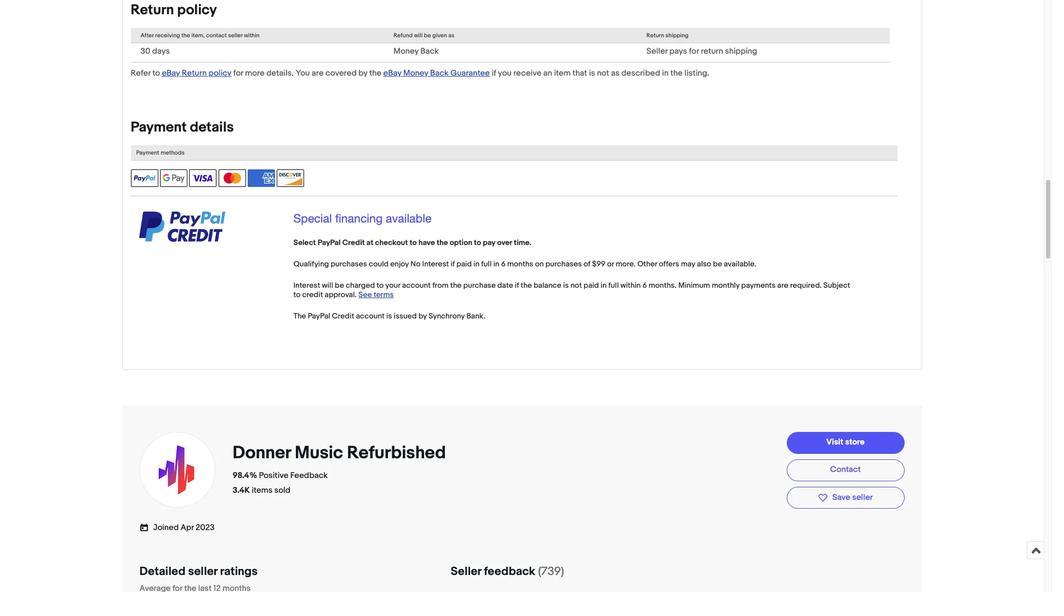Task type: locate. For each thing, give the bounding box(es) containing it.
1 horizontal spatial is
[[564, 281, 569, 290]]

also
[[698, 259, 712, 268]]

if left you
[[492, 68, 497, 78]]

return up described
[[647, 32, 665, 39]]

1 vertical spatial as
[[612, 68, 620, 78]]

1 vertical spatial within
[[621, 281, 641, 290]]

paypal right select
[[318, 238, 341, 247]]

money down money back
[[404, 68, 429, 78]]

ratings
[[220, 565, 258, 579]]

1 horizontal spatial purchases
[[546, 259, 582, 268]]

1 horizontal spatial will
[[414, 32, 423, 39]]

the right from
[[451, 281, 462, 290]]

approval.
[[325, 290, 357, 299]]

purchases
[[331, 259, 367, 268], [546, 259, 582, 268]]

0 horizontal spatial will
[[322, 281, 333, 290]]

covered
[[326, 68, 357, 78]]

are left required.
[[778, 281, 789, 290]]

receiving
[[155, 32, 180, 39]]

2 horizontal spatial be
[[714, 259, 723, 268]]

interest down qualifying in the left of the page
[[294, 281, 320, 290]]

0 vertical spatial return
[[131, 1, 174, 18]]

policy left more
[[209, 68, 232, 78]]

0 horizontal spatial within
[[244, 32, 260, 39]]

be
[[424, 32, 431, 39], [714, 259, 723, 268], [335, 281, 344, 290]]

over
[[497, 238, 513, 247]]

money back
[[394, 46, 439, 56]]

0 horizontal spatial are
[[312, 68, 324, 78]]

refer
[[131, 68, 151, 78]]

interest
[[423, 259, 449, 268], [294, 281, 320, 290]]

0 horizontal spatial ebay
[[162, 68, 180, 78]]

credit left the 'at' on the top of page
[[343, 238, 365, 247]]

pay
[[483, 238, 496, 247]]

interest right no at the left top of the page
[[423, 259, 449, 268]]

0 horizontal spatial interest
[[294, 281, 320, 290]]

0 vertical spatial credit
[[343, 238, 365, 247]]

paid
[[457, 259, 472, 268], [584, 281, 599, 290]]

1 vertical spatial be
[[714, 259, 723, 268]]

sold
[[275, 485, 291, 496]]

2 horizontal spatial return
[[647, 32, 665, 39]]

available
[[386, 211, 432, 225]]

0 vertical spatial 6
[[501, 259, 506, 268]]

save seller
[[833, 492, 874, 503]]

0 horizontal spatial for
[[234, 68, 243, 78]]

2 vertical spatial is
[[387, 311, 392, 321]]

from
[[433, 281, 449, 290]]

6 left months.
[[643, 281, 647, 290]]

1 vertical spatial paid
[[584, 281, 599, 290]]

paypal right the on the bottom of page
[[308, 311, 330, 321]]

0 vertical spatial if
[[492, 68, 497, 78]]

as right given
[[449, 32, 455, 39]]

be inside interest will be charged to your account from the purchase date if the balance is not paid in full within 6 months. minimum monthly payments are required. subject to credit approval.
[[335, 281, 344, 290]]

1 horizontal spatial ebay
[[384, 68, 402, 78]]

bank.
[[467, 311, 486, 321]]

an
[[544, 68, 553, 78]]

checkout
[[375, 238, 408, 247]]

seller down return shipping
[[647, 46, 668, 56]]

refurbished
[[347, 442, 446, 464]]

money down refund
[[394, 46, 419, 56]]

to left 'pay'
[[474, 238, 482, 247]]

0 horizontal spatial seller
[[451, 565, 482, 579]]

select
[[294, 238, 316, 247]]

1 vertical spatial 6
[[643, 281, 647, 290]]

2 vertical spatial if
[[515, 281, 519, 290]]

1 horizontal spatial be
[[424, 32, 431, 39]]

synchrony
[[429, 311, 465, 321]]

the right date
[[521, 281, 532, 290]]

2 vertical spatial return
[[182, 68, 207, 78]]

1 vertical spatial seller
[[451, 565, 482, 579]]

1 vertical spatial by
[[419, 311, 427, 321]]

0 vertical spatial seller
[[647, 46, 668, 56]]

subject
[[824, 281, 851, 290]]

1 vertical spatial will
[[322, 281, 333, 290]]

within down more. at the right of the page
[[621, 281, 641, 290]]

2 horizontal spatial seller
[[853, 492, 874, 503]]

the
[[182, 32, 190, 39], [370, 68, 382, 78], [671, 68, 683, 78], [437, 238, 448, 247], [451, 281, 462, 290], [521, 281, 532, 290]]

6 left months
[[501, 259, 506, 268]]

policy up 'item,'
[[177, 1, 217, 18]]

1 horizontal spatial within
[[621, 281, 641, 290]]

donner music refurbished image
[[139, 431, 216, 508]]

the
[[294, 311, 306, 321]]

policy
[[177, 1, 217, 18], [209, 68, 232, 78]]

is right balance
[[564, 281, 569, 290]]

1 horizontal spatial seller
[[647, 46, 668, 56]]

shipping up pays at right top
[[666, 32, 689, 39]]

0 vertical spatial paypal
[[318, 238, 341, 247]]

item,
[[192, 32, 205, 39]]

will for refund
[[414, 32, 423, 39]]

financing
[[335, 211, 383, 225]]

is left issued
[[387, 311, 392, 321]]

1 vertical spatial money
[[404, 68, 429, 78]]

0 vertical spatial will
[[414, 32, 423, 39]]

1 horizontal spatial return
[[182, 68, 207, 78]]

for left more
[[234, 68, 243, 78]]

return
[[131, 1, 174, 18], [647, 32, 665, 39], [182, 68, 207, 78]]

seller for seller feedback (739)
[[451, 565, 482, 579]]

ebay down money back
[[384, 68, 402, 78]]

methods
[[161, 149, 185, 156]]

0 vertical spatial interest
[[423, 259, 449, 268]]

1 horizontal spatial as
[[612, 68, 620, 78]]

2 horizontal spatial if
[[515, 281, 519, 290]]

0 horizontal spatial seller
[[188, 565, 218, 579]]

is right that
[[589, 68, 596, 78]]

not inside interest will be charged to your account from the purchase date if the balance is not paid in full within 6 months. minimum monthly payments are required. subject to credit approval.
[[571, 281, 582, 290]]

ebay money back guarantee link
[[384, 68, 490, 78]]

on
[[535, 259, 544, 268]]

1 horizontal spatial shipping
[[726, 46, 758, 56]]

return for return shipping
[[647, 32, 665, 39]]

1 vertical spatial if
[[451, 259, 455, 268]]

account down 'see'
[[356, 311, 385, 321]]

0 horizontal spatial shipping
[[666, 32, 689, 39]]

0 vertical spatial account
[[402, 281, 431, 290]]

within right the contact
[[244, 32, 260, 39]]

back
[[421, 46, 439, 56], [430, 68, 449, 78]]

0 vertical spatial payment
[[131, 119, 187, 136]]

back left guarantee
[[430, 68, 449, 78]]

described
[[622, 68, 661, 78]]

1 vertical spatial credit
[[332, 311, 355, 321]]

full down 'pay'
[[482, 259, 492, 268]]

seller for save seller
[[853, 492, 874, 503]]

to left have
[[410, 238, 417, 247]]

be for refund will be given as
[[424, 32, 431, 39]]

by right covered
[[359, 68, 368, 78]]

the left 'item,'
[[182, 32, 190, 39]]

not right that
[[597, 68, 610, 78]]

detailed
[[140, 565, 186, 579]]

1 vertical spatial are
[[778, 281, 789, 290]]

1 vertical spatial account
[[356, 311, 385, 321]]

seller pays for return shipping
[[647, 46, 758, 56]]

ebay
[[162, 68, 180, 78], [384, 68, 402, 78]]

return up after
[[131, 1, 174, 18]]

credit down "approval."
[[332, 311, 355, 321]]

return for return policy
[[131, 1, 174, 18]]

as left described
[[612, 68, 620, 78]]

1 horizontal spatial paid
[[584, 281, 599, 290]]

0 vertical spatial is
[[589, 68, 596, 78]]

0 horizontal spatial purchases
[[331, 259, 367, 268]]

1 horizontal spatial are
[[778, 281, 789, 290]]

1 vertical spatial full
[[609, 281, 619, 290]]

1 vertical spatial payment
[[136, 149, 159, 156]]

or
[[608, 259, 614, 268]]

seller right save
[[853, 492, 874, 503]]

return down 'item,'
[[182, 68, 207, 78]]

at
[[367, 238, 374, 247]]

0 horizontal spatial return
[[131, 1, 174, 18]]

in
[[663, 68, 669, 78], [474, 259, 480, 268], [494, 259, 500, 268], [601, 281, 607, 290]]

1 horizontal spatial 6
[[643, 281, 647, 290]]

1 horizontal spatial account
[[402, 281, 431, 290]]

purchases up charged
[[331, 259, 367, 268]]

0 vertical spatial money
[[394, 46, 419, 56]]

full down or at the right of the page
[[609, 281, 619, 290]]

seller
[[647, 46, 668, 56], [451, 565, 482, 579]]

payment left methods
[[136, 149, 159, 156]]

shipping
[[666, 32, 689, 39], [726, 46, 758, 56]]

seller inside button
[[853, 492, 874, 503]]

2 vertical spatial seller
[[188, 565, 218, 579]]

2 vertical spatial be
[[335, 281, 344, 290]]

paypal image
[[131, 169, 158, 187]]

1 horizontal spatial full
[[609, 281, 619, 290]]

payment up payment methods
[[131, 119, 187, 136]]

credit
[[343, 238, 365, 247], [332, 311, 355, 321]]

0 vertical spatial seller
[[228, 32, 243, 39]]

0 vertical spatial back
[[421, 46, 439, 56]]

be right also
[[714, 259, 723, 268]]

will inside interest will be charged to your account from the purchase date if the balance is not paid in full within 6 months. minimum monthly payments are required. subject to credit approval.
[[322, 281, 333, 290]]

back down refund will be given as
[[421, 46, 439, 56]]

1 purchases from the left
[[331, 259, 367, 268]]

see
[[359, 290, 372, 299]]

1 vertical spatial interest
[[294, 281, 320, 290]]

1 vertical spatial for
[[234, 68, 243, 78]]

0 horizontal spatial if
[[451, 259, 455, 268]]

0 vertical spatial be
[[424, 32, 431, 39]]

1 ebay from the left
[[162, 68, 180, 78]]

if right date
[[515, 281, 519, 290]]

seller left 'feedback'
[[451, 565, 482, 579]]

0 vertical spatial by
[[359, 68, 368, 78]]

ebay down days
[[162, 68, 180, 78]]

will right refund
[[414, 32, 423, 39]]

no
[[411, 259, 421, 268]]

1 vertical spatial return
[[647, 32, 665, 39]]

purchases left of
[[546, 259, 582, 268]]

months.
[[649, 281, 677, 290]]

if down option
[[451, 259, 455, 268]]

1 vertical spatial is
[[564, 281, 569, 290]]

1 horizontal spatial if
[[492, 68, 497, 78]]

0 vertical spatial paid
[[457, 259, 472, 268]]

in down 'pay'
[[494, 259, 500, 268]]

as
[[449, 32, 455, 39], [612, 68, 620, 78]]

for right pays at right top
[[690, 46, 699, 56]]

if
[[492, 68, 497, 78], [451, 259, 455, 268], [515, 281, 519, 290]]

joined
[[153, 522, 179, 533]]

6 inside interest will be charged to your account from the purchase date if the balance is not paid in full within 6 months. minimum monthly payments are required. subject to credit approval.
[[643, 281, 647, 290]]

are right the you
[[312, 68, 324, 78]]

visa image
[[189, 169, 217, 187]]

0 horizontal spatial be
[[335, 281, 344, 290]]

be left given
[[424, 32, 431, 39]]

payments
[[742, 281, 776, 290]]

1 horizontal spatial not
[[597, 68, 610, 78]]

not right balance
[[571, 281, 582, 290]]

seller right the contact
[[228, 32, 243, 39]]

paid down option
[[457, 259, 472, 268]]

shipping right return
[[726, 46, 758, 56]]

30 days
[[141, 46, 170, 56]]

0 vertical spatial as
[[449, 32, 455, 39]]

are
[[312, 68, 324, 78], [778, 281, 789, 290]]

1 horizontal spatial interest
[[423, 259, 449, 268]]

by right issued
[[419, 311, 427, 321]]

could
[[369, 259, 389, 268]]

discover image
[[277, 169, 305, 187]]

1 horizontal spatial for
[[690, 46, 699, 56]]

monthly
[[712, 281, 740, 290]]

0 vertical spatial within
[[244, 32, 260, 39]]

paypal
[[318, 238, 341, 247], [308, 311, 330, 321]]

0 vertical spatial policy
[[177, 1, 217, 18]]

in down $99
[[601, 281, 607, 290]]

will down qualifying in the left of the page
[[322, 281, 333, 290]]

account down no at the left top of the page
[[402, 281, 431, 290]]

seller left ratings
[[188, 565, 218, 579]]

be left charged
[[335, 281, 344, 290]]

purchase
[[464, 281, 496, 290]]

detailed seller ratings
[[140, 565, 258, 579]]

0 horizontal spatial not
[[571, 281, 582, 290]]

the paypal credit account is issued by synchrony bank.
[[294, 311, 486, 321]]

credit
[[302, 290, 323, 299]]

98.4%
[[233, 470, 257, 481]]

will
[[414, 32, 423, 39], [322, 281, 333, 290]]

feedback
[[484, 565, 536, 579]]

paid down of
[[584, 281, 599, 290]]

0 vertical spatial for
[[690, 46, 699, 56]]

0 horizontal spatial full
[[482, 259, 492, 268]]

1 vertical spatial paypal
[[308, 311, 330, 321]]

option
[[450, 238, 473, 247]]

2 ebay from the left
[[384, 68, 402, 78]]

0 horizontal spatial paid
[[457, 259, 472, 268]]

1 vertical spatial not
[[571, 281, 582, 290]]



Task type: vqa. For each thing, say whether or not it's contained in the screenshot.
The PayPal Credit account is issued by Synchrony Bank.
yes



Task type: describe. For each thing, give the bounding box(es) containing it.
if inside interest will be charged to your account from the purchase date if the balance is not paid in full within 6 months. minimum monthly payments are required. subject to credit approval.
[[515, 281, 519, 290]]

save seller button
[[787, 487, 905, 509]]

return shipping
[[647, 32, 689, 39]]

donner music refurbished
[[233, 442, 446, 464]]

are inside interest will be charged to your account from the purchase date if the balance is not paid in full within 6 months. minimum monthly payments are required. subject to credit approval.
[[778, 281, 789, 290]]

2023
[[196, 522, 215, 533]]

0 horizontal spatial is
[[387, 311, 392, 321]]

charged
[[346, 281, 375, 290]]

enjoy
[[391, 259, 409, 268]]

details
[[190, 119, 234, 136]]

30
[[141, 46, 151, 56]]

$99
[[593, 259, 606, 268]]

0 vertical spatial full
[[482, 259, 492, 268]]

qualifying
[[294, 259, 329, 268]]

of
[[584, 259, 591, 268]]

save
[[833, 492, 851, 503]]

payment details
[[131, 119, 234, 136]]

days
[[152, 46, 170, 56]]

interest will be charged to your account from the purchase date if the balance is not paid in full within 6 months. minimum monthly payments are required. subject to credit approval.
[[294, 281, 851, 299]]

return
[[701, 46, 724, 56]]

see terms link
[[359, 290, 394, 299]]

feedback
[[291, 470, 328, 481]]

will for interest
[[322, 281, 333, 290]]

seller feedback (739)
[[451, 565, 564, 579]]

visit
[[827, 437, 844, 448]]

terms
[[374, 290, 394, 299]]

1 horizontal spatial seller
[[228, 32, 243, 39]]

the right covered
[[370, 68, 382, 78]]

1 horizontal spatial by
[[419, 311, 427, 321]]

time.
[[514, 238, 532, 247]]

paypal for select
[[318, 238, 341, 247]]

pays
[[670, 46, 688, 56]]

to left credit
[[294, 290, 301, 299]]

guarantee
[[451, 68, 490, 78]]

google pay image
[[160, 169, 187, 187]]

in up purchase
[[474, 259, 480, 268]]

special financing available
[[294, 211, 432, 225]]

0 horizontal spatial by
[[359, 68, 368, 78]]

0 horizontal spatial 6
[[501, 259, 506, 268]]

refund will be given as
[[394, 32, 455, 39]]

3.4k
[[233, 485, 250, 496]]

visit store link
[[787, 432, 905, 454]]

2 horizontal spatial is
[[589, 68, 596, 78]]

to right refer on the left top of page
[[153, 68, 160, 78]]

the right have
[[437, 238, 448, 247]]

credit for account
[[332, 311, 355, 321]]

select paypal credit at checkout to have the option to pay over time.
[[294, 238, 532, 247]]

0 vertical spatial not
[[597, 68, 610, 78]]

offers
[[659, 259, 680, 268]]

apr
[[181, 522, 194, 533]]

0 horizontal spatial as
[[449, 32, 455, 39]]

seller for detailed seller ratings
[[188, 565, 218, 579]]

you
[[296, 68, 310, 78]]

payment methods
[[136, 149, 185, 156]]

may
[[681, 259, 696, 268]]

qualifying purchases could enjoy no interest if paid in full in 6 months on purchases of $99 or more. other offers may also be available.
[[294, 259, 757, 268]]

2 purchases from the left
[[546, 259, 582, 268]]

joined apr 2023
[[153, 522, 215, 533]]

0 horizontal spatial account
[[356, 311, 385, 321]]

master card image
[[219, 169, 246, 187]]

text__icon wrapper image
[[140, 522, 153, 532]]

special
[[294, 211, 332, 225]]

items
[[252, 485, 273, 496]]

paypal for the
[[308, 311, 330, 321]]

ebay return policy link
[[162, 68, 232, 78]]

refer to ebay return policy for more details. you are covered by the ebay money back guarantee if you receive an item that is not as described in the listing.
[[131, 68, 710, 78]]

other
[[638, 259, 658, 268]]

that
[[573, 68, 588, 78]]

have
[[419, 238, 435, 247]]

minimum
[[679, 281, 711, 290]]

balance
[[534, 281, 562, 290]]

payment for payment methods
[[136, 149, 159, 156]]

(739)
[[538, 565, 564, 579]]

in right described
[[663, 68, 669, 78]]

the left listing.
[[671, 68, 683, 78]]

date
[[498, 281, 514, 290]]

months
[[508, 259, 534, 268]]

1 vertical spatial policy
[[209, 68, 232, 78]]

payment for payment details
[[131, 119, 187, 136]]

given
[[433, 32, 447, 39]]

donner
[[233, 442, 291, 464]]

full inside interest will be charged to your account from the purchase date if the balance is not paid in full within 6 months. minimum monthly payments are required. subject to credit approval.
[[609, 281, 619, 290]]

account inside interest will be charged to your account from the purchase date if the balance is not paid in full within 6 months. minimum monthly payments are required. subject to credit approval.
[[402, 281, 431, 290]]

be for interest will be charged to your account from the purchase date if the balance is not paid in full within 6 months. minimum monthly payments are required. subject to credit approval.
[[335, 281, 344, 290]]

in inside interest will be charged to your account from the purchase date if the balance is not paid in full within 6 months. minimum monthly payments are required. subject to credit approval.
[[601, 281, 607, 290]]

paid inside interest will be charged to your account from the purchase date if the balance is not paid in full within 6 months. minimum monthly payments are required. subject to credit approval.
[[584, 281, 599, 290]]

positive
[[259, 470, 289, 481]]

0 vertical spatial are
[[312, 68, 324, 78]]

store
[[846, 437, 865, 448]]

1 vertical spatial back
[[430, 68, 449, 78]]

your
[[386, 281, 401, 290]]

to left your
[[377, 281, 384, 290]]

return policy
[[131, 1, 217, 18]]

after receiving the item, contact seller within
[[141, 32, 260, 39]]

see terms
[[359, 290, 394, 299]]

music
[[295, 442, 343, 464]]

contact
[[206, 32, 227, 39]]

0 vertical spatial shipping
[[666, 32, 689, 39]]

donner music refurbished link
[[233, 442, 450, 464]]

details.
[[267, 68, 294, 78]]

98.4% positive feedback 3.4k items sold
[[233, 470, 328, 496]]

is inside interest will be charged to your account from the purchase date if the balance is not paid in full within 6 months. minimum monthly payments are required. subject to credit approval.
[[564, 281, 569, 290]]

contact
[[831, 465, 861, 475]]

american express image
[[248, 169, 275, 187]]

refund
[[394, 32, 413, 39]]

receive
[[514, 68, 542, 78]]

seller for seller pays for return shipping
[[647, 46, 668, 56]]

within inside interest will be charged to your account from the purchase date if the balance is not paid in full within 6 months. minimum monthly payments are required. subject to credit approval.
[[621, 281, 641, 290]]

more
[[245, 68, 265, 78]]

interest inside interest will be charged to your account from the purchase date if the balance is not paid in full within 6 months. minimum monthly payments are required. subject to credit approval.
[[294, 281, 320, 290]]

credit for at
[[343, 238, 365, 247]]

after
[[141, 32, 154, 39]]



